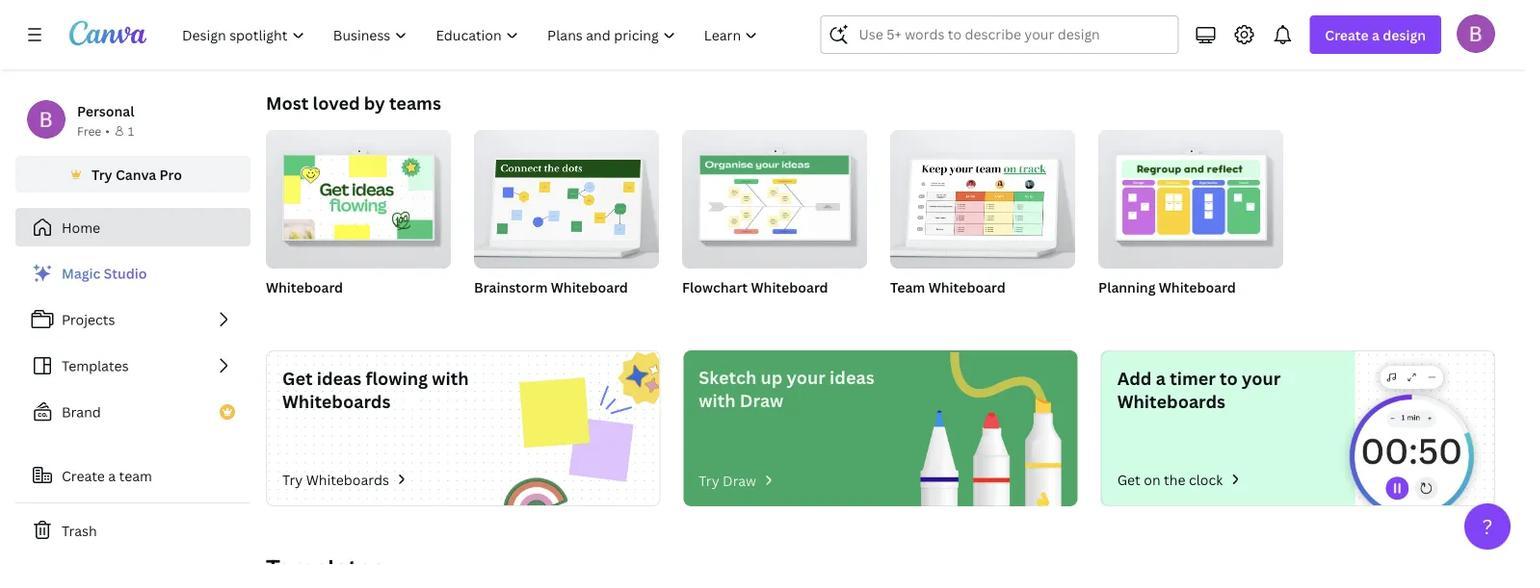 Task type: vqa. For each thing, say whether or not it's contained in the screenshot.
for
yes



Task type: describe. For each thing, give the bounding box(es) containing it.
? button
[[1465, 504, 1512, 550]]

?
[[1483, 513, 1494, 541]]

a for design
[[1373, 26, 1380, 44]]

get for get ideas flowing with whiteboards
[[282, 367, 313, 390]]

•
[[105, 123, 110, 139]]

group for brainstorm whiteboard
[[474, 122, 659, 269]]

planning
[[1099, 278, 1156, 296]]

by
[[364, 91, 385, 115]]

products
[[1087, 29, 1138, 45]]

you
[[449, 29, 470, 45]]

brand link
[[15, 393, 251, 432]]

create for create a team
[[62, 467, 105, 485]]

print products
[[1056, 29, 1138, 45]]

top level navigation element
[[170, 15, 774, 54]]

for
[[428, 29, 447, 45]]

websites
[[1179, 29, 1230, 45]]

for you
[[428, 29, 470, 45]]

whiteboard for brainstorm whiteboard
[[551, 278, 628, 296]]

a for team
[[108, 467, 116, 485]]

to
[[1220, 367, 1238, 390]]

get for get on the clock
[[1118, 471, 1141, 489]]

projects
[[62, 311, 115, 329]]

the
[[1165, 471, 1186, 489]]

teams
[[389, 91, 441, 115]]

home link
[[15, 208, 251, 247]]

for you button
[[426, 0, 472, 61]]

group for flowchart whiteboard
[[682, 122, 868, 269]]

print products button
[[1056, 0, 1138, 61]]

whiteboard for team whiteboard
[[929, 278, 1006, 296]]

flowing
[[366, 367, 428, 390]]

timer
[[1170, 367, 1216, 390]]

docs
[[543, 29, 571, 45]]

loved
[[313, 91, 360, 115]]

try inside button
[[92, 165, 112, 184]]

team
[[891, 278, 926, 296]]

print
[[1056, 29, 1084, 45]]

brainstorm whiteboard
[[474, 278, 628, 296]]

whiteboard group
[[266, 122, 451, 321]]

social media button
[[845, 0, 917, 61]]

whiteboards inside get ideas flowing with whiteboards
[[282, 390, 391, 414]]

try whiteboards
[[282, 471, 389, 489]]

trash link
[[15, 512, 251, 550]]

group for team whiteboard
[[891, 122, 1076, 269]]

group for planning whiteboard
[[1099, 122, 1284, 269]]

with inside get ideas flowing with whiteboards
[[432, 367, 469, 390]]

ideas inside get ideas flowing with whiteboards
[[317, 367, 362, 390]]

planning whiteboard group
[[1099, 122, 1284, 321]]

planning whiteboard
[[1099, 278, 1237, 296]]

videos button
[[966, 0, 1012, 61]]

clock
[[1189, 471, 1224, 489]]

Search search field
[[859, 16, 1141, 53]]

design
[[1384, 26, 1427, 44]]

bob builder image
[[1458, 14, 1496, 53]]

try for sketch up your ideas with draw
[[699, 472, 720, 490]]

media
[[882, 29, 917, 45]]

up
[[761, 366, 783, 389]]

pro
[[160, 165, 182, 184]]

videos
[[970, 29, 1008, 45]]

home
[[62, 218, 100, 237]]

more
[[1298, 29, 1328, 45]]

magic studio link
[[15, 254, 251, 293]]

create a team button
[[15, 457, 251, 495]]



Task type: locate. For each thing, give the bounding box(es) containing it.
social media
[[845, 29, 917, 45]]

1 horizontal spatial ideas
[[830, 366, 875, 389]]

whiteboards inside add a timer to your whiteboards
[[1118, 390, 1226, 414]]

your
[[787, 366, 826, 389], [1243, 367, 1281, 390]]

list
[[15, 254, 251, 478]]

try draw
[[699, 472, 757, 490]]

flowchart
[[682, 278, 748, 296]]

0 vertical spatial draw
[[740, 389, 784, 413]]

1 vertical spatial a
[[1156, 367, 1166, 390]]

whiteboards
[[629, 29, 701, 45], [282, 390, 391, 414], [1118, 390, 1226, 414], [306, 471, 389, 489]]

None search field
[[821, 15, 1179, 54]]

create a design
[[1326, 26, 1427, 44]]

create inside create a team button
[[62, 467, 105, 485]]

2 horizontal spatial try
[[699, 472, 720, 490]]

get
[[282, 367, 313, 390], [1118, 471, 1141, 489]]

projects link
[[15, 301, 251, 339]]

create inside 'create a design' dropdown button
[[1326, 26, 1370, 44]]

brainstorm
[[474, 278, 548, 296]]

flowchart whiteboard group
[[682, 122, 868, 321]]

0 horizontal spatial create
[[62, 467, 105, 485]]

your inside add a timer to your whiteboards
[[1243, 367, 1281, 390]]

with inside sketch up your ideas with draw
[[699, 389, 736, 413]]

1 horizontal spatial get
[[1118, 471, 1141, 489]]

whiteboard inside group
[[551, 278, 628, 296]]

5 whiteboard from the left
[[1159, 278, 1237, 296]]

magic
[[62, 265, 101, 283]]

on
[[1144, 471, 1161, 489]]

1 group from the left
[[266, 122, 451, 269]]

with left up
[[699, 389, 736, 413]]

studio
[[104, 265, 147, 283]]

with right flowing at the bottom left of page
[[432, 367, 469, 390]]

2 group from the left
[[474, 122, 659, 269]]

0 vertical spatial create
[[1326, 26, 1370, 44]]

more button
[[1290, 0, 1336, 61]]

4 group from the left
[[891, 122, 1076, 269]]

a left team
[[108, 467, 116, 485]]

a
[[1373, 26, 1380, 44], [1156, 367, 1166, 390], [108, 467, 116, 485]]

0 horizontal spatial a
[[108, 467, 116, 485]]

ideas left flowing at the bottom left of page
[[317, 367, 362, 390]]

group for whiteboard
[[266, 122, 451, 269]]

ideas
[[830, 366, 875, 389], [317, 367, 362, 390]]

1 horizontal spatial try
[[282, 471, 303, 489]]

1 horizontal spatial with
[[699, 389, 736, 413]]

canva
[[116, 165, 156, 184]]

1 horizontal spatial create
[[1326, 26, 1370, 44]]

your right to
[[1243, 367, 1281, 390]]

presentations button
[[734, 0, 812, 61]]

sketch up your ideas with draw
[[699, 366, 875, 413]]

0 horizontal spatial ideas
[[317, 367, 362, 390]]

create a team
[[62, 467, 152, 485]]

3 whiteboard from the left
[[751, 278, 829, 296]]

free •
[[77, 123, 110, 139]]

templates link
[[15, 347, 251, 386]]

whiteboards button
[[629, 0, 701, 61]]

your inside sketch up your ideas with draw
[[787, 366, 826, 389]]

0 horizontal spatial your
[[787, 366, 826, 389]]

3 group from the left
[[682, 122, 868, 269]]

free
[[77, 123, 101, 139]]

get ideas flowing with whiteboards
[[282, 367, 469, 414]]

presentations
[[734, 29, 812, 45]]

magic studio
[[62, 265, 147, 283]]

a inside add a timer to your whiteboards
[[1156, 367, 1166, 390]]

a right the "add"
[[1156, 367, 1166, 390]]

whiteboard for planning whiteboard
[[1159, 278, 1237, 296]]

websites button
[[1179, 0, 1230, 61]]

ideas right up
[[830, 366, 875, 389]]

1
[[128, 123, 134, 139]]

get on the clock
[[1118, 471, 1224, 489]]

create a design button
[[1310, 15, 1442, 54]]

0 vertical spatial a
[[1373, 26, 1380, 44]]

a left design
[[1373, 26, 1380, 44]]

group
[[266, 122, 451, 269], [474, 122, 659, 269], [682, 122, 868, 269], [891, 122, 1076, 269], [1099, 122, 1284, 269]]

your right up
[[787, 366, 826, 389]]

most loved by teams
[[266, 91, 441, 115]]

1 whiteboard from the left
[[266, 278, 343, 296]]

0 horizontal spatial try
[[92, 165, 112, 184]]

0 horizontal spatial with
[[432, 367, 469, 390]]

5 group from the left
[[1099, 122, 1284, 269]]

whiteboard for flowchart whiteboard
[[751, 278, 829, 296]]

team
[[119, 467, 152, 485]]

a inside dropdown button
[[1373, 26, 1380, 44]]

list containing magic studio
[[15, 254, 251, 478]]

personal
[[77, 102, 134, 120]]

2 horizontal spatial a
[[1373, 26, 1380, 44]]

1 horizontal spatial a
[[1156, 367, 1166, 390]]

1 vertical spatial get
[[1118, 471, 1141, 489]]

2 vertical spatial a
[[108, 467, 116, 485]]

try for get ideas flowing with whiteboards
[[282, 471, 303, 489]]

with
[[432, 367, 469, 390], [699, 389, 736, 413]]

team whiteboard group
[[891, 122, 1076, 321]]

4 whiteboard from the left
[[929, 278, 1006, 296]]

trash
[[62, 522, 97, 540]]

add
[[1118, 367, 1152, 390]]

docs button
[[534, 0, 580, 61]]

add a timer to your whiteboards
[[1118, 367, 1281, 414]]

0 horizontal spatial get
[[282, 367, 313, 390]]

brand
[[62, 403, 101, 422]]

try canva pro button
[[15, 156, 251, 193]]

ideas inside sketch up your ideas with draw
[[830, 366, 875, 389]]

flowchart whiteboard
[[682, 278, 829, 296]]

try
[[92, 165, 112, 184], [282, 471, 303, 489], [699, 472, 720, 490]]

most
[[266, 91, 309, 115]]

get inside get ideas flowing with whiteboards
[[282, 367, 313, 390]]

try canva pro
[[92, 165, 182, 184]]

a for timer
[[1156, 367, 1166, 390]]

sketch
[[699, 366, 757, 389]]

team whiteboard
[[891, 278, 1006, 296]]

create left design
[[1326, 26, 1370, 44]]

social
[[845, 29, 879, 45]]

1 horizontal spatial your
[[1243, 367, 1281, 390]]

create for create a design
[[1326, 26, 1370, 44]]

2 whiteboard from the left
[[551, 278, 628, 296]]

create
[[1326, 26, 1370, 44], [62, 467, 105, 485]]

create left team
[[62, 467, 105, 485]]

templates
[[62, 357, 129, 375]]

whiteboard
[[266, 278, 343, 296], [551, 278, 628, 296], [751, 278, 829, 296], [929, 278, 1006, 296], [1159, 278, 1237, 296]]

1 vertical spatial create
[[62, 467, 105, 485]]

a inside button
[[108, 467, 116, 485]]

draw
[[740, 389, 784, 413], [723, 472, 757, 490]]

draw inside sketch up your ideas with draw
[[740, 389, 784, 413]]

brainstorm whiteboard group
[[474, 122, 659, 321]]

0 vertical spatial get
[[282, 367, 313, 390]]

1 vertical spatial draw
[[723, 472, 757, 490]]



